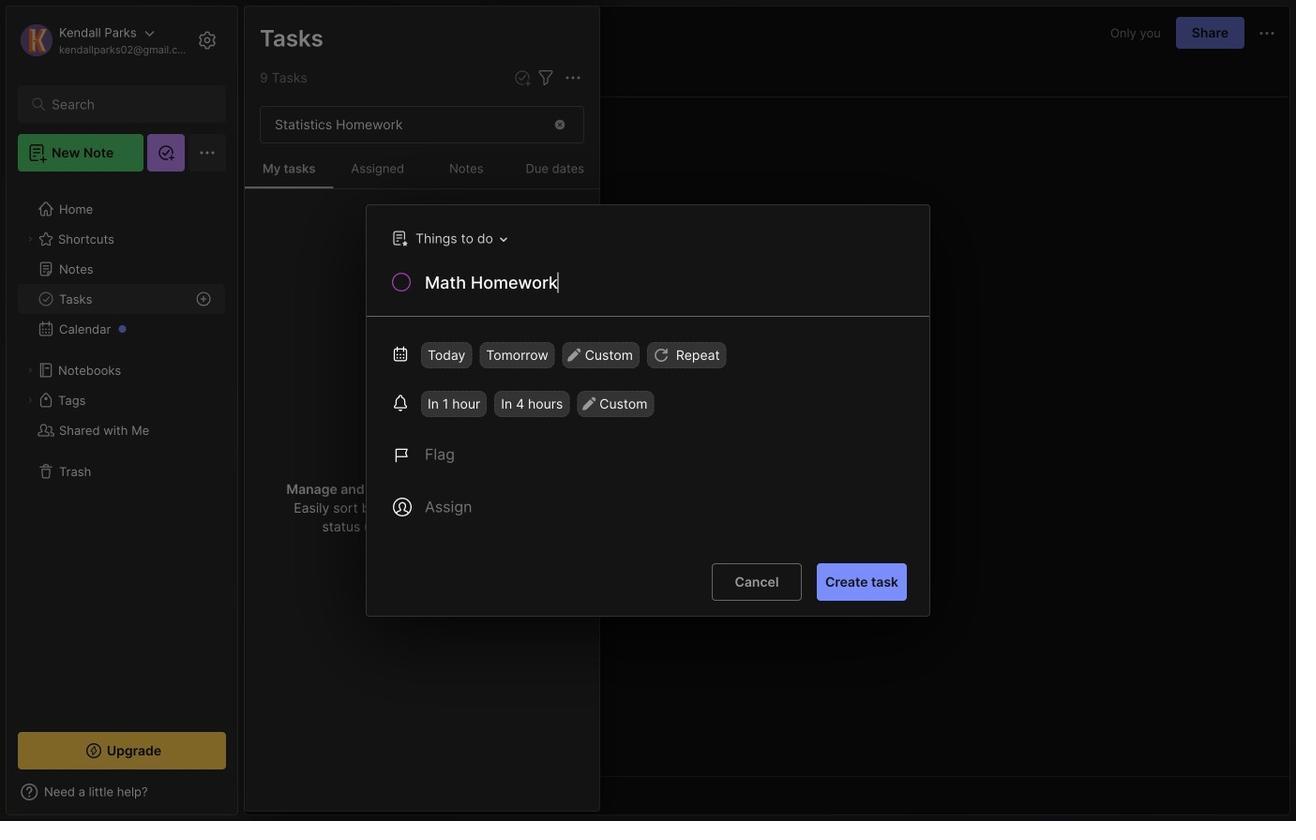 Task type: locate. For each thing, give the bounding box(es) containing it.
tree inside main element
[[7, 183, 237, 716]]

Enter task text field
[[423, 271, 907, 298]]

Find tasks… text field
[[264, 109, 541, 140]]

main element
[[0, 0, 244, 822]]

tree
[[7, 183, 237, 716]]

expand tags image
[[24, 395, 36, 406]]

Go to note or move task field
[[383, 225, 514, 252]]

None search field
[[52, 93, 201, 115]]

note window element
[[244, 6, 1291, 816]]



Task type: describe. For each thing, give the bounding box(es) containing it.
Note Editor text field
[[245, 97, 1290, 777]]

Search text field
[[52, 96, 201, 114]]

new task image
[[513, 68, 532, 87]]

none search field inside main element
[[52, 93, 201, 115]]

expand notebooks image
[[24, 365, 36, 376]]

settings image
[[196, 29, 219, 52]]

expand note image
[[258, 22, 281, 44]]



Task type: vqa. For each thing, say whether or not it's contained in the screenshot.
Note Editor Text Field
yes



